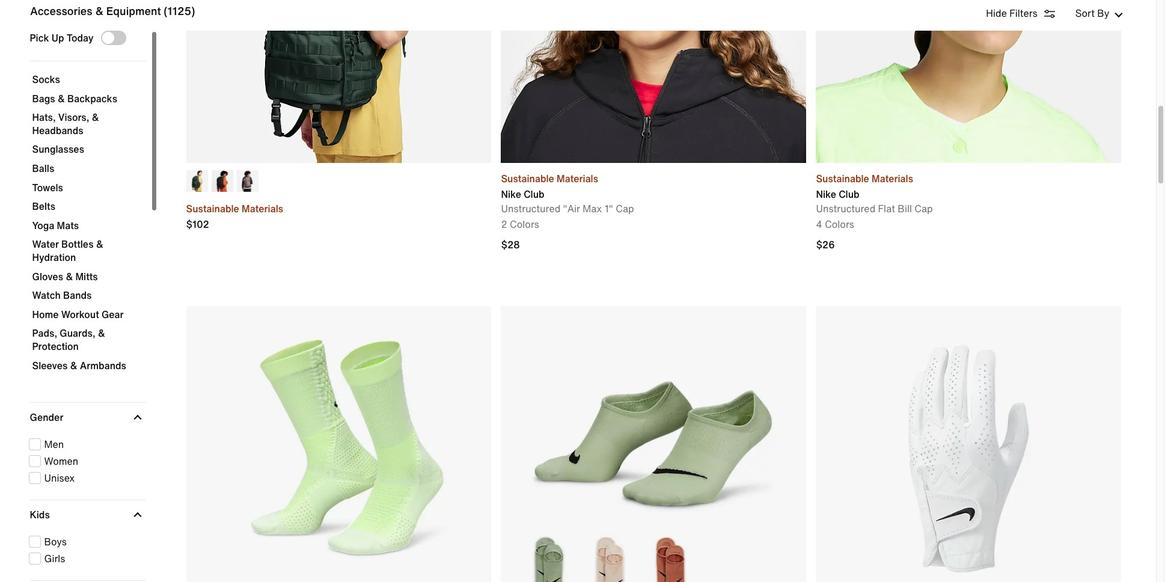Task type: locate. For each thing, give the bounding box(es) containing it.
materials inside sustainable materials nike club unstructured "air max 1" cap
[[557, 171, 599, 186]]

unstructured inside sustainable materials nike club unstructured "air max 1" cap
[[501, 202, 561, 216]]

2 cap from the left
[[915, 202, 934, 216]]

club
[[524, 187, 545, 202], [839, 187, 860, 202]]

&
[[95, 3, 103, 19], [58, 91, 65, 106], [92, 110, 99, 125], [96, 237, 103, 252], [66, 269, 73, 284], [98, 326, 105, 341], [70, 358, 77, 373]]

sustainable for sustainable materials nike club unstructured flat bill cap
[[817, 171, 870, 186]]

sustainable up "unstructured flat bill cap" link
[[817, 171, 870, 186]]

chevron image up boys option
[[133, 511, 142, 519]]

hats, visors, & headbands link
[[32, 110, 143, 143]]

cap right 1"
[[616, 202, 634, 216]]

club inside sustainable materials nike club unstructured "air max 1" cap
[[524, 187, 545, 202]]

2 nike from the left
[[817, 187, 837, 202]]

sustainable inside sustainable materials nike club unstructured flat bill cap
[[817, 171, 870, 186]]

yoga
[[32, 218, 54, 233]]

2 nike club link from the left
[[817, 187, 934, 202]]

chevron image inside kids dropdown button
[[133, 511, 142, 519]]

& right sleeves
[[70, 358, 77, 373]]

chevron image for gender
[[133, 413, 142, 422]]

nike club unstructured flat bill cap image
[[817, 0, 1122, 163]]

nike club link for flat
[[817, 187, 934, 202]]

cap
[[616, 202, 634, 216], [915, 202, 934, 216]]

sustainable inside sustainable materials $102
[[186, 202, 239, 216]]

1"
[[605, 202, 614, 216]]

nike inside sustainable materials nike club unstructured flat bill cap
[[817, 187, 837, 202]]

nike club link
[[501, 187, 634, 202], [817, 187, 934, 202]]

unstructured "air max 1" cap link
[[501, 202, 634, 216]]

2 horizontal spatial materials
[[872, 171, 914, 186]]

sustainable up $102
[[186, 202, 239, 216]]

mats
[[57, 218, 79, 233]]

kids button
[[30, 501, 143, 529]]

materials up the "flat"
[[872, 171, 914, 186]]

$28 link
[[501, 238, 807, 252], [501, 238, 523, 252]]

kids group
[[27, 535, 145, 566]]

cap right bill
[[915, 202, 934, 216]]

chevron image up filter for men checkbox
[[133, 413, 142, 422]]

sustainable materials nike club unstructured "air max 1" cap
[[501, 171, 634, 216]]

1 horizontal spatial nike
[[817, 187, 837, 202]]

1 nike club link from the left
[[501, 187, 634, 202]]

gender
[[30, 410, 63, 425]]

gender group
[[27, 437, 145, 486]]

sleeves & armbands link
[[32, 358, 143, 378]]

sustainable up unstructured "air max 1" cap link
[[501, 171, 555, 186]]

max
[[583, 202, 602, 216]]

belts
[[32, 199, 55, 214]]

gear
[[102, 307, 124, 322]]

unstructured left "air
[[501, 202, 561, 216]]

kids
[[30, 508, 50, 522]]

0 horizontal spatial sustainable
[[186, 202, 239, 216]]

club inside sustainable materials nike club unstructured flat bill cap
[[839, 187, 860, 202]]

1 unstructured from the left
[[501, 202, 561, 216]]

nike up $28
[[501, 187, 522, 202]]

chevron image right by on the top right
[[1115, 11, 1123, 19]]

nike
[[501, 187, 522, 202], [817, 187, 837, 202]]

0 vertical spatial chevron image
[[1115, 11, 1123, 19]]

workout
[[61, 307, 99, 322]]

unisex
[[44, 471, 75, 486]]

1 cap from the left
[[616, 202, 634, 216]]

0 horizontal spatial unstructured
[[501, 202, 561, 216]]

headbands
[[32, 123, 83, 138]]

club left "air
[[524, 187, 545, 202]]

unstructured inside sustainable materials nike club unstructured flat bill cap
[[817, 202, 876, 216]]

socks
[[32, 72, 60, 87]]

0 horizontal spatial nike
[[501, 187, 522, 202]]

Filter for Boys checkbox
[[29, 535, 142, 549]]

1 horizontal spatial sustainable
[[501, 171, 555, 186]]

1 horizontal spatial nike club link
[[817, 187, 934, 202]]

$102 link
[[186, 217, 492, 232], [186, 217, 212, 232]]

chevron image
[[1115, 11, 1123, 19], [133, 413, 142, 422], [133, 511, 142, 519]]

1 nike from the left
[[501, 187, 522, 202]]

1 club from the left
[[524, 187, 545, 202]]

sort
[[1076, 6, 1095, 20]]

pads, guards, & protection link
[[32, 326, 143, 359]]

1 horizontal spatial cap
[[915, 202, 934, 216]]

sustainable for sustainable materials $102
[[186, 202, 239, 216]]

2 unstructured from the left
[[817, 202, 876, 216]]

watch
[[32, 288, 61, 303]]

2 horizontal spatial sustainable
[[817, 171, 870, 186]]

2 vertical spatial chevron image
[[133, 511, 142, 519]]

materials up "air
[[557, 171, 599, 186]]

cap inside sustainable materials nike club unstructured "air max 1" cap
[[616, 202, 634, 216]]

chevron image inside the gender dropdown button
[[133, 413, 142, 422]]

gender button
[[30, 403, 143, 432]]

2 club from the left
[[839, 187, 860, 202]]

sustainable
[[501, 171, 555, 186], [817, 171, 870, 186], [186, 202, 239, 216]]

sustainable inside sustainable materials nike club unstructured "air max 1" cap
[[501, 171, 555, 186]]

club left the "flat"
[[839, 187, 860, 202]]

bags
[[32, 91, 55, 106]]

materials down plum eclipse/plum eclipse/anthracite image
[[242, 202, 283, 216]]

chevron image for kids
[[133, 511, 142, 519]]

1 horizontal spatial materials
[[557, 171, 599, 186]]

unstructured
[[501, 202, 561, 216], [817, 202, 876, 216]]

visors,
[[58, 110, 89, 125]]

$26 link
[[817, 238, 1122, 252], [817, 238, 838, 252]]

nike club link for "air
[[501, 187, 634, 202]]

nike inside sustainable materials nike club unstructured "air max 1" cap
[[501, 187, 522, 202]]

by
[[1098, 6, 1110, 20]]

pick up today
[[30, 31, 94, 45]]

sunglasses
[[32, 142, 84, 157]]

materials inside sustainable materials nike club unstructured flat bill cap
[[872, 171, 914, 186]]

towels
[[32, 180, 63, 195]]

materials
[[557, 171, 599, 186], [872, 171, 914, 186], [242, 202, 283, 216]]

plum eclipse/plum eclipse/anthracite image
[[237, 170, 258, 192]]

pick
[[30, 31, 49, 45]]

(1125)
[[164, 3, 195, 19]]

0 horizontal spatial nike club link
[[501, 187, 634, 202]]

1 vertical spatial chevron image
[[133, 413, 142, 422]]

$102
[[186, 217, 209, 232]]

sustainable materials $102
[[186, 202, 283, 232]]

0 horizontal spatial cap
[[616, 202, 634, 216]]

$26
[[817, 238, 835, 252]]

bill
[[898, 202, 913, 216]]

materials for "air
[[557, 171, 599, 186]]

nike club unstructured "air max 1" cap image
[[501, 0, 807, 163]]

home
[[32, 307, 59, 322]]

nike up $26
[[817, 187, 837, 202]]

materials inside sustainable materials $102
[[242, 202, 283, 216]]

accessories & equipment (1125)
[[30, 3, 195, 19]]

0 horizontal spatial materials
[[242, 202, 283, 216]]

chevron image inside sort by "dropdown button"
[[1115, 11, 1123, 19]]

1 horizontal spatial unstructured
[[817, 202, 876, 216]]

unstructured flat bill cap link
[[817, 202, 934, 216]]

$28
[[501, 238, 520, 252]]

watch bands link
[[32, 288, 143, 308]]

unstructured left the "flat"
[[817, 202, 876, 216]]

0 horizontal spatial club
[[524, 187, 545, 202]]

water
[[32, 237, 59, 252]]

1 horizontal spatial club
[[839, 187, 860, 202]]



Task type: describe. For each thing, give the bounding box(es) containing it.
unstructured for sustainable materials nike club unstructured "air max 1" cap
[[501, 202, 561, 216]]

Filter for Men checkbox
[[29, 437, 142, 452]]

socks bags & backpacks hats, visors, & headbands sunglasses balls towels belts yoga mats water bottles & hydration gloves & mitts watch bands home workout gear pads, guards, & protection sleeves & armbands
[[32, 72, 126, 373]]

water bottles & hydration link
[[32, 237, 143, 270]]

hide filters button
[[987, 5, 1072, 21]]

sustainable for sustainable materials nike club unstructured "air max 1" cap
[[501, 171, 555, 186]]

up
[[52, 31, 64, 45]]

materials for flat
[[872, 171, 914, 186]]

women
[[44, 454, 78, 469]]

sustainable materials nike club unstructured flat bill cap
[[817, 171, 934, 216]]

sort by button
[[1072, 6, 1127, 20]]

men
[[44, 437, 64, 452]]

bags & backpacks link
[[32, 91, 143, 111]]

yoga mats link
[[32, 218, 143, 238]]

girls
[[44, 552, 65, 566]]

protection
[[32, 339, 79, 354]]

gloves
[[32, 269, 63, 284]]

bands
[[63, 288, 92, 303]]

Filter for Girls checkbox
[[29, 552, 142, 566]]

& down gear
[[98, 326, 105, 341]]

vintage green/black/stadium green image
[[186, 170, 208, 192]]

& down backpacks at the left of the page
[[92, 110, 99, 125]]

nike for unstructured "air max 1" cap
[[501, 187, 522, 202]]

filters
[[1010, 6, 1038, 20]]

nike sportswear rpm backpack (26l) image
[[186, 0, 492, 163]]

club for flat
[[839, 187, 860, 202]]

& left equipment
[[95, 3, 103, 19]]

flat
[[879, 202, 896, 216]]

nike everyday plus lightweight women's training footie socks (3 pairs) image
[[501, 306, 807, 582]]

accessories
[[30, 3, 92, 19]]

hydration
[[32, 250, 76, 265]]

equipment
[[106, 3, 161, 19]]

nike for unstructured flat bill cap
[[817, 187, 837, 202]]

belts link
[[32, 199, 143, 219]]

balls link
[[32, 161, 143, 181]]

filter for {text} element
[[27, 31, 145, 582]]

backpacks
[[67, 91, 117, 106]]

& left mitts
[[66, 269, 73, 284]]

towels link
[[32, 180, 143, 200]]

sort by
[[1076, 6, 1110, 20]]

club for "air
[[524, 187, 545, 202]]

balls
[[32, 161, 54, 176]]

hats,
[[32, 110, 56, 125]]

Filter for Unisex button
[[29, 471, 142, 486]]

nike tour classic 4 golf glove (left cadet) image
[[817, 306, 1122, 582]]

sort by element
[[987, 5, 1127, 22]]

cap inside sustainable materials nike club unstructured flat bill cap
[[915, 202, 934, 216]]

today
[[67, 31, 94, 45]]

unstructured for sustainable materials nike club unstructured flat bill cap
[[817, 202, 876, 216]]

guards,
[[60, 326, 95, 341]]

sleeves
[[32, 358, 68, 373]]

boys
[[44, 535, 67, 549]]

armbands
[[80, 358, 126, 373]]

gloves & mitts link
[[32, 269, 143, 289]]

filter ds image
[[1043, 7, 1057, 21]]

nike unicorn dri-fit adv cushioned crew socks (1 pair) image
[[186, 306, 492, 582]]

chevron image for sort by
[[1115, 11, 1123, 19]]

home workout gear link
[[32, 307, 143, 327]]

& right bottles
[[96, 237, 103, 252]]

mitts
[[75, 269, 98, 284]]

hide filters
[[987, 6, 1038, 20]]

sunglasses link
[[32, 142, 143, 162]]

bottles
[[61, 237, 94, 252]]

Filter for Women checkbox
[[29, 454, 142, 469]]

"air
[[563, 202, 581, 216]]

pads,
[[32, 326, 57, 341]]

black/black/white image
[[211, 170, 233, 192]]

& right bags in the left top of the page
[[58, 91, 65, 106]]

hide
[[987, 6, 1008, 20]]

socks link
[[32, 72, 143, 92]]



Task type: vqa. For each thing, say whether or not it's contained in the screenshot.
Sustainable Materials $102's Sustainable
yes



